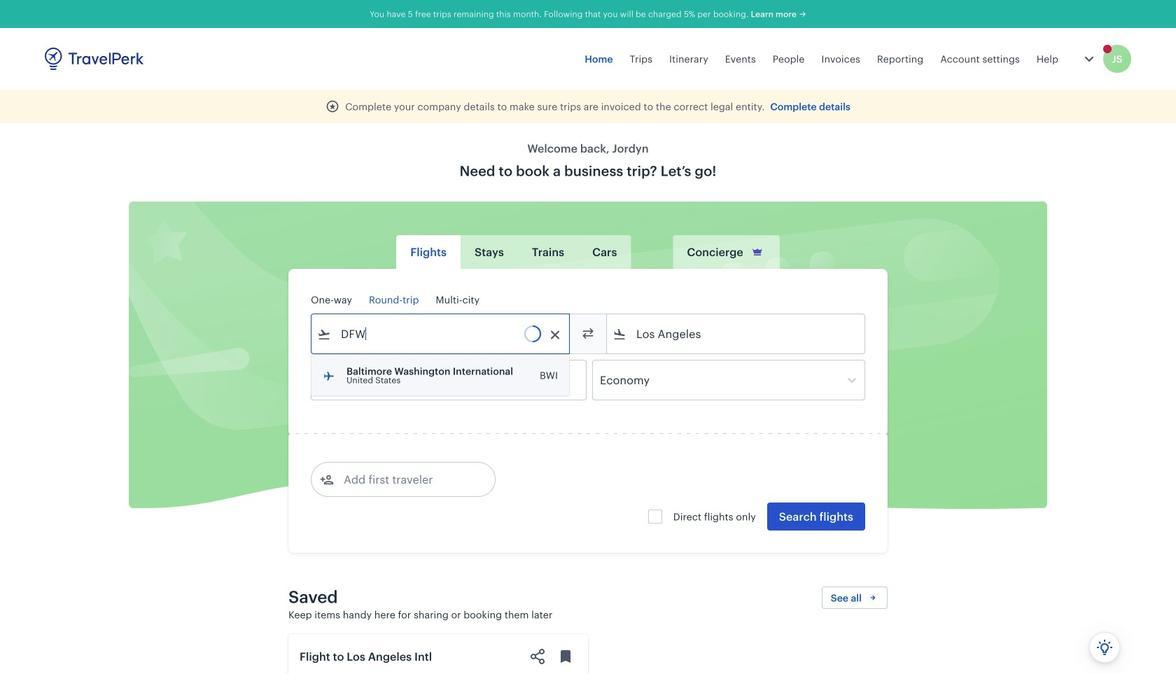 Task type: describe. For each thing, give the bounding box(es) containing it.
Add first traveler search field
[[334, 469, 480, 491]]

Return text field
[[415, 361, 487, 400]]

To search field
[[627, 323, 847, 345]]



Task type: locate. For each thing, give the bounding box(es) containing it.
From search field
[[331, 323, 551, 345]]

Depart text field
[[331, 361, 404, 400]]



